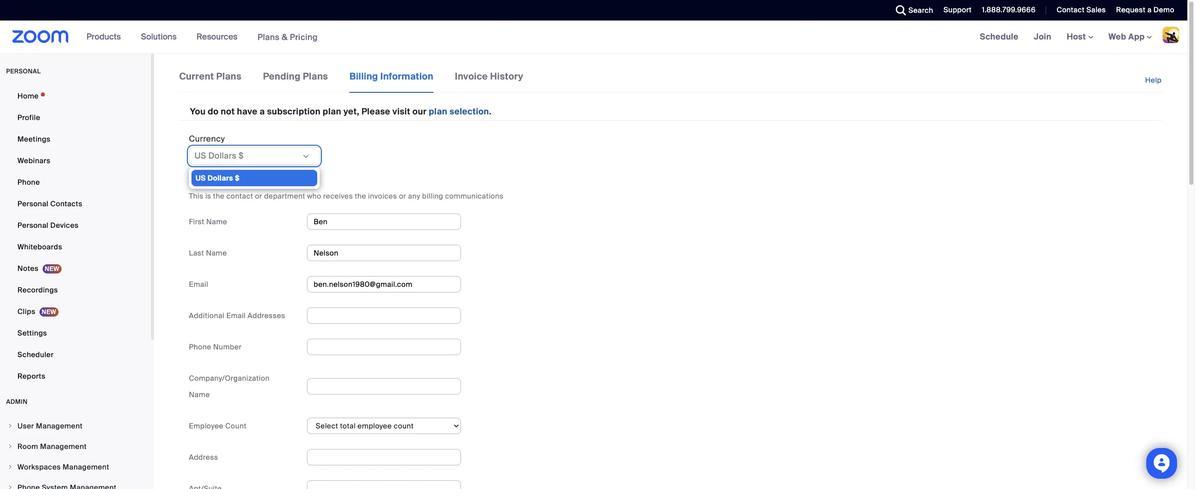 Task type: locate. For each thing, give the bounding box(es) containing it.
personal up the whiteboards
[[17, 221, 48, 230]]

right image inside room management menu item
[[7, 444, 13, 450]]

1 vertical spatial contact
[[217, 176, 249, 186]]

name
[[206, 217, 227, 226], [206, 248, 227, 258], [189, 390, 210, 399]]

or
[[255, 191, 262, 201], [399, 191, 406, 201]]

personal up personal devices
[[17, 199, 48, 208]]

billing up this
[[189, 176, 214, 186]]

personal devices link
[[0, 215, 151, 236]]

employee count
[[189, 421, 247, 431]]

plan right our
[[429, 106, 447, 117]]

the right is
[[213, 191, 225, 201]]

first name
[[189, 217, 227, 226]]

contact
[[226, 191, 253, 201]]

management up workspaces management
[[40, 442, 87, 451]]

help link
[[1145, 70, 1163, 91]]

or down us dollars $ list box
[[255, 191, 262, 201]]

right image left room
[[7, 444, 13, 450]]

a inside "main content" main content
[[260, 106, 265, 117]]

contact sales link
[[1049, 0, 1109, 21], [1057, 5, 1106, 14]]

right image
[[7, 444, 13, 450], [7, 464, 13, 470]]

right image left workspaces at the bottom left of page
[[7, 464, 13, 470]]

2 personal from the top
[[17, 221, 48, 230]]

department
[[264, 191, 305, 201]]

us dollars $ down currency
[[195, 150, 244, 161]]

plans right current
[[216, 70, 242, 83]]

join
[[1034, 31, 1052, 42]]

or left any
[[399, 191, 406, 201]]

us dollars $ inside dropdown button
[[195, 150, 244, 161]]

pricing
[[290, 32, 318, 42]]

0 vertical spatial phone
[[17, 178, 40, 187]]

2 horizontal spatial plans
[[303, 70, 328, 83]]

0 vertical spatial management
[[36, 422, 83, 431]]

devices
[[50, 221, 79, 230]]

right image for workspaces management
[[7, 464, 13, 470]]

count
[[225, 421, 247, 431]]

plans left "&"
[[258, 32, 280, 42]]

1 vertical spatial email
[[226, 311, 246, 320]]

management inside user management menu item
[[36, 422, 83, 431]]

right image inside workspaces management menu item
[[7, 464, 13, 470]]

room management
[[17, 442, 87, 451]]

workspaces management
[[17, 463, 109, 472]]

plans right 'pending'
[[303, 70, 328, 83]]

1 horizontal spatial billing
[[350, 70, 378, 83]]

1 horizontal spatial the
[[355, 191, 366, 201]]

billing information
[[350, 70, 433, 83]]

None text field
[[307, 339, 461, 355], [307, 449, 461, 466], [307, 339, 461, 355], [307, 449, 461, 466]]

phone down webinars on the top of page
[[17, 178, 40, 187]]

1 horizontal spatial email
[[226, 311, 246, 320]]

1 horizontal spatial or
[[399, 191, 406, 201]]

phone for phone
[[17, 178, 40, 187]]

contact up contact
[[217, 176, 249, 186]]

dollars down currency
[[208, 150, 236, 161]]

management inside workspaces management menu item
[[63, 463, 109, 472]]

0 horizontal spatial the
[[213, 191, 225, 201]]

1 vertical spatial us dollars $
[[196, 173, 240, 183]]

1 or from the left
[[255, 191, 262, 201]]

personal
[[6, 67, 41, 75]]

management inside room management menu item
[[40, 442, 87, 451]]

personal for personal devices
[[17, 221, 48, 230]]

products button
[[87, 21, 125, 53]]

product information navigation
[[79, 21, 325, 54]]

phone inside "main content" main content
[[189, 342, 211, 352]]

web
[[1109, 31, 1126, 42]]

2 vertical spatial name
[[189, 390, 210, 399]]

plan left yet,
[[323, 106, 341, 117]]

current plans
[[179, 70, 242, 83]]

dollars inside list box
[[208, 173, 233, 183]]

personal contacts
[[17, 199, 82, 208]]

us
[[195, 150, 206, 161], [196, 173, 206, 183]]

workspaces
[[17, 463, 61, 472]]

plan
[[323, 106, 341, 117], [429, 106, 447, 117]]

join link
[[1026, 21, 1059, 53]]

address
[[189, 453, 218, 462]]

request a demo
[[1116, 5, 1175, 14]]

us dollars $ list box
[[192, 170, 317, 186]]

1 personal from the top
[[17, 199, 48, 208]]

employee
[[189, 421, 223, 431]]

invoice
[[455, 70, 488, 83]]

billing
[[350, 70, 378, 83], [189, 176, 214, 186]]

0 horizontal spatial billing
[[189, 176, 214, 186]]

1 vertical spatial right image
[[7, 485, 13, 489]]

zoom logo image
[[12, 30, 69, 43]]

workspaces management menu item
[[0, 457, 151, 477]]

0 vertical spatial us
[[195, 150, 206, 161]]

billing information link
[[349, 70, 434, 93]]

user
[[17, 422, 34, 431]]

help
[[1145, 75, 1162, 85]]

0 horizontal spatial phone
[[17, 178, 40, 187]]

contacts
[[50, 199, 82, 208]]

reports
[[17, 372, 45, 381]]

2 right image from the top
[[7, 464, 13, 470]]

personal contacts link
[[0, 194, 151, 214]]

a left demo
[[1148, 5, 1152, 14]]

1 right image from the top
[[7, 423, 13, 429]]

addresses
[[248, 311, 285, 320]]

management for user management
[[36, 422, 83, 431]]

products
[[87, 31, 121, 42]]

management down room management menu item
[[63, 463, 109, 472]]

request a demo link
[[1109, 0, 1188, 21], [1116, 5, 1175, 14]]

phone left number
[[189, 342, 211, 352]]

currency
[[189, 133, 225, 144]]

us up this
[[196, 173, 206, 183]]

1 horizontal spatial plan
[[429, 106, 447, 117]]

contact left sales
[[1057, 5, 1085, 14]]

name up employee
[[189, 390, 210, 399]]

resources
[[197, 31, 238, 42]]

$ inside dropdown button
[[239, 150, 244, 161]]

1 vertical spatial $
[[235, 173, 240, 183]]

right image for room management
[[7, 444, 13, 450]]

us inside dropdown button
[[195, 150, 206, 161]]

pending plans
[[263, 70, 328, 83]]

personal devices
[[17, 221, 79, 230]]

0 vertical spatial personal
[[17, 199, 48, 208]]

dollars
[[208, 150, 236, 161], [208, 173, 233, 183]]

email down last
[[189, 280, 208, 289]]

0 horizontal spatial email
[[189, 280, 208, 289]]

1 vertical spatial phone
[[189, 342, 211, 352]]

do
[[208, 106, 219, 117]]

1 vertical spatial right image
[[7, 464, 13, 470]]

host button
[[1067, 31, 1093, 42]]

1 vertical spatial us
[[196, 173, 206, 183]]

0 horizontal spatial plan
[[323, 106, 341, 117]]

0 vertical spatial a
[[1148, 5, 1152, 14]]

0 vertical spatial $
[[239, 150, 244, 161]]

history
[[490, 70, 523, 83]]

1.888.799.9666
[[982, 5, 1036, 14]]

$ up us dollars $ list box
[[239, 150, 244, 161]]

$ up contact
[[235, 173, 240, 183]]

0 vertical spatial billing
[[350, 70, 378, 83]]

2 vertical spatial management
[[63, 463, 109, 472]]

the left invoices in the top left of the page
[[355, 191, 366, 201]]

1 the from the left
[[213, 191, 225, 201]]

selection
[[450, 106, 489, 117]]

pending plans link
[[263, 70, 329, 92]]

personal
[[17, 199, 48, 208], [17, 221, 48, 230]]

right image
[[7, 423, 13, 429], [7, 485, 13, 489]]

1 vertical spatial personal
[[17, 221, 48, 230]]

phone inside the personal menu menu
[[17, 178, 40, 187]]

0 vertical spatial right image
[[7, 423, 13, 429]]

0 horizontal spatial plans
[[216, 70, 242, 83]]

demo
[[1154, 5, 1175, 14]]

email right additional
[[226, 311, 246, 320]]

phone for phone number
[[189, 342, 211, 352]]

billing for billing contact this is the contact or department who receives the invoices or any billing communications
[[189, 176, 214, 186]]

0 vertical spatial name
[[206, 217, 227, 226]]

0 horizontal spatial contact
[[217, 176, 249, 186]]

1 horizontal spatial plans
[[258, 32, 280, 42]]

the
[[213, 191, 225, 201], [355, 191, 366, 201]]

schedule link
[[972, 21, 1026, 53]]

0 vertical spatial right image
[[7, 444, 13, 450]]

name right first
[[206, 217, 227, 226]]

0 horizontal spatial or
[[255, 191, 262, 201]]

name inside company/organization name
[[189, 390, 210, 399]]

1 vertical spatial management
[[40, 442, 87, 451]]

0 horizontal spatial a
[[260, 106, 265, 117]]

clips
[[17, 307, 35, 316]]

a
[[1148, 5, 1152, 14], [260, 106, 265, 117]]

us inside list box
[[196, 173, 206, 183]]

dollars up is
[[208, 173, 233, 183]]

banner
[[0, 21, 1188, 54]]

1 right image from the top
[[7, 444, 13, 450]]

you
[[190, 106, 206, 117]]

1 vertical spatial billing
[[189, 176, 214, 186]]

contact inside billing contact this is the contact or department who receives the invoices or any billing communications
[[217, 176, 249, 186]]

1 vertical spatial a
[[260, 106, 265, 117]]

0 vertical spatial contact
[[1057, 5, 1085, 14]]

a right the have
[[260, 106, 265, 117]]

menu item
[[0, 478, 151, 489]]

is
[[205, 191, 211, 201]]

1 vertical spatial name
[[206, 248, 227, 258]]

management up room management
[[36, 422, 83, 431]]

billing up please
[[350, 70, 378, 83]]

None text field
[[307, 214, 461, 230], [307, 245, 461, 261], [307, 276, 461, 293], [307, 307, 461, 324], [307, 378, 461, 395], [307, 481, 461, 489], [307, 214, 461, 230], [307, 245, 461, 261], [307, 276, 461, 293], [307, 307, 461, 324], [307, 378, 461, 395], [307, 481, 461, 489]]

$ inside list box
[[235, 173, 240, 183]]

us down currency
[[195, 150, 206, 161]]

2 the from the left
[[355, 191, 366, 201]]

$
[[239, 150, 244, 161], [235, 173, 240, 183]]

0 vertical spatial dollars
[[208, 150, 236, 161]]

1 vertical spatial dollars
[[208, 173, 233, 183]]

0 vertical spatial us dollars $
[[195, 150, 244, 161]]

1 horizontal spatial phone
[[189, 342, 211, 352]]

current plans link
[[179, 70, 242, 92]]

dollars inside dropdown button
[[208, 150, 236, 161]]

us dollars $
[[195, 150, 244, 161], [196, 173, 240, 183]]

meetings navigation
[[972, 21, 1188, 54]]

billing inside billing contact this is the contact or department who receives the invoices or any billing communications
[[189, 176, 214, 186]]

2 right image from the top
[[7, 485, 13, 489]]

name right last
[[206, 248, 227, 258]]

please
[[362, 106, 390, 117]]

us dollars $ up is
[[196, 173, 240, 183]]

settings
[[17, 329, 47, 338]]



Task type: describe. For each thing, give the bounding box(es) containing it.
settings link
[[0, 323, 151, 343]]

billing contact this is the contact or department who receives the invoices or any billing communications
[[189, 176, 504, 201]]

phone number
[[189, 342, 242, 352]]

visit
[[393, 106, 410, 117]]

billing
[[422, 191, 443, 201]]

2 plan from the left
[[429, 106, 447, 117]]

webinars
[[17, 156, 50, 165]]

name for last name
[[206, 248, 227, 258]]

main content main content
[[154, 53, 1188, 489]]

support
[[944, 5, 972, 14]]

profile
[[17, 113, 40, 122]]

admin menu menu
[[0, 416, 151, 489]]

company/organization
[[189, 374, 270, 383]]

0 vertical spatial email
[[189, 280, 208, 289]]

not
[[221, 106, 235, 117]]

our
[[413, 106, 427, 117]]

number
[[213, 342, 242, 352]]

1 horizontal spatial a
[[1148, 5, 1152, 14]]

recordings
[[17, 285, 58, 295]]

search
[[909, 6, 933, 15]]

any
[[408, 191, 420, 201]]

who
[[307, 191, 321, 201]]

plans for pending plans
[[303, 70, 328, 83]]

web app
[[1109, 31, 1145, 42]]

receives
[[323, 191, 353, 201]]

first
[[189, 217, 204, 226]]

notes
[[17, 264, 39, 273]]

host
[[1067, 31, 1088, 42]]

1 horizontal spatial contact
[[1057, 5, 1085, 14]]

scheduler
[[17, 350, 54, 359]]

last name
[[189, 248, 227, 258]]

yet,
[[344, 106, 359, 117]]

clips link
[[0, 301, 151, 322]]

invoices
[[368, 191, 397, 201]]

banner containing products
[[0, 21, 1188, 54]]

pending
[[263, 70, 301, 83]]

subscription
[[267, 106, 321, 117]]

hide options image
[[302, 152, 310, 161]]

management for room management
[[40, 442, 87, 451]]

you do not have a subscription plan yet, please visit our plan selection .
[[190, 106, 492, 117]]

meetings
[[17, 135, 50, 144]]

web app button
[[1109, 31, 1152, 42]]

1 plan from the left
[[323, 106, 341, 117]]

profile link
[[0, 107, 151, 128]]

recordings link
[[0, 280, 151, 300]]

name for first name
[[206, 217, 227, 226]]

home
[[17, 91, 39, 101]]

right image inside user management menu item
[[7, 423, 13, 429]]

name for company/organization name
[[189, 390, 210, 399]]

request
[[1116, 5, 1146, 14]]

profile picture image
[[1163, 27, 1179, 43]]

room
[[17, 442, 38, 451]]

2 or from the left
[[399, 191, 406, 201]]

user management menu item
[[0, 416, 151, 436]]

contact sales
[[1057, 5, 1106, 14]]

information
[[380, 70, 433, 83]]

webinars link
[[0, 150, 151, 171]]

communications
[[445, 191, 504, 201]]

management for workspaces management
[[63, 463, 109, 472]]

phone link
[[0, 172, 151, 193]]

whiteboards link
[[0, 237, 151, 257]]

room management menu item
[[0, 437, 151, 456]]

user management
[[17, 422, 83, 431]]

plan selection link
[[429, 106, 489, 117]]

solutions button
[[141, 21, 181, 53]]

company/organization name
[[189, 374, 270, 399]]

schedule
[[980, 31, 1019, 42]]

meetings link
[[0, 129, 151, 149]]

reports link
[[0, 366, 151, 387]]

us dollars $ button
[[195, 150, 301, 162]]

us dollars $ inside list box
[[196, 173, 240, 183]]

admin
[[6, 398, 28, 406]]

current
[[179, 70, 214, 83]]

billing for billing information
[[350, 70, 378, 83]]

personal menu menu
[[0, 86, 151, 388]]

.
[[489, 106, 492, 117]]

notes link
[[0, 258, 151, 279]]

plans for current plans
[[216, 70, 242, 83]]

home link
[[0, 86, 151, 106]]

search button
[[888, 0, 936, 21]]

app
[[1129, 31, 1145, 42]]

personal for personal contacts
[[17, 199, 48, 208]]

have
[[237, 106, 258, 117]]

last
[[189, 248, 204, 258]]

additional
[[189, 311, 224, 320]]

scheduler link
[[0, 345, 151, 365]]

plans inside product information navigation
[[258, 32, 280, 42]]

&
[[282, 32, 288, 42]]

solutions
[[141, 31, 177, 42]]



Task type: vqa. For each thing, say whether or not it's contained in the screenshot.
Solutions dropdown button
yes



